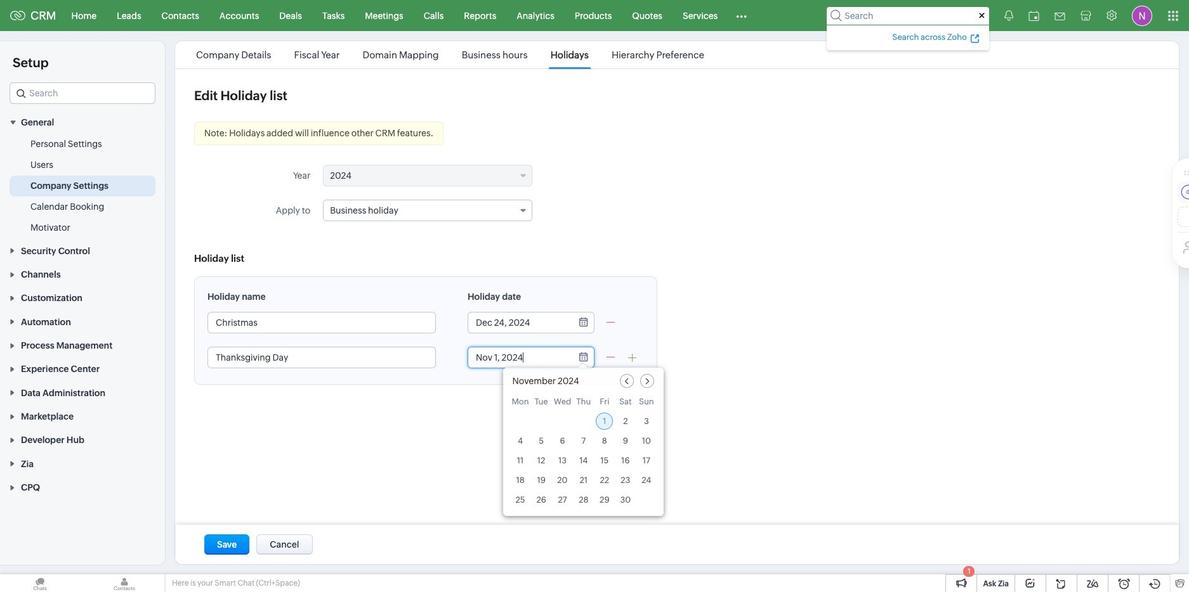 Task type: locate. For each thing, give the bounding box(es) containing it.
chats image
[[0, 575, 80, 593]]

2 mmm d, yyyy text field from the top
[[468, 348, 570, 368]]

1 vertical spatial mmm d, yyyy text field
[[468, 348, 570, 368]]

2 holiday name text field from the top
[[208, 348, 435, 368]]

1 horizontal spatial cell
[[638, 492, 655, 509]]

cell
[[575, 413, 592, 430], [638, 492, 655, 509]]

MMM d, yyyy text field
[[468, 313, 570, 333], [468, 348, 570, 368]]

row
[[512, 397, 655, 411], [512, 413, 655, 430], [512, 433, 655, 450], [512, 452, 655, 470], [512, 472, 655, 489], [512, 492, 655, 509]]

profile element
[[1124, 0, 1160, 31]]

0 horizontal spatial cell
[[575, 413, 592, 430]]

region
[[0, 134, 165, 239]]

Search text field
[[10, 83, 155, 103]]

3 row from the top
[[512, 433, 655, 450]]

0 vertical spatial mmm d, yyyy text field
[[468, 313, 570, 333]]

0 vertical spatial cell
[[575, 413, 592, 430]]

monday column header
[[512, 397, 529, 411]]

1 vertical spatial holiday name text field
[[208, 348, 435, 368]]

1 mmm d, yyyy text field from the top
[[468, 313, 570, 333]]

create menu image
[[973, 8, 989, 23]]

grid
[[503, 395, 664, 517]]

mails image
[[1055, 12, 1065, 20]]

Other Modules field
[[728, 5, 755, 26]]

mmm d, yyyy text field for 1st the holiday name text box from the bottom
[[468, 348, 570, 368]]

0 vertical spatial holiday name text field
[[208, 313, 435, 333]]

Holiday name text field
[[208, 313, 435, 333], [208, 348, 435, 368]]

6 row from the top
[[512, 492, 655, 509]]

4 row from the top
[[512, 452, 655, 470]]

list
[[185, 41, 716, 69]]

None field
[[10, 82, 155, 104], [323, 165, 533, 187], [323, 200, 533, 221], [323, 165, 533, 187], [323, 200, 533, 221]]



Task type: describe. For each thing, give the bounding box(es) containing it.
friday column header
[[596, 397, 613, 411]]

none field search
[[10, 82, 155, 104]]

signals image
[[1005, 10, 1013, 21]]

signals element
[[997, 0, 1021, 31]]

wednesday column header
[[554, 397, 571, 411]]

1 row from the top
[[512, 397, 655, 411]]

sunday column header
[[638, 397, 655, 411]]

contacts image
[[84, 575, 164, 593]]

saturday column header
[[617, 397, 634, 411]]

thursday column header
[[575, 397, 592, 411]]

1 holiday name text field from the top
[[208, 313, 435, 333]]

Search field
[[827, 7, 989, 24]]

5 row from the top
[[512, 472, 655, 489]]

tuesday column header
[[533, 397, 550, 411]]

profile image
[[1132, 5, 1152, 26]]

create menu element
[[966, 0, 997, 31]]

1 vertical spatial cell
[[638, 492, 655, 509]]

2 row from the top
[[512, 413, 655, 430]]

mmm d, yyyy text field for 1st the holiday name text box from the top of the page
[[468, 313, 570, 333]]

mails element
[[1047, 1, 1073, 30]]

calendar image
[[1029, 10, 1039, 21]]



Task type: vqa. For each thing, say whether or not it's contained in the screenshot.
search IMAGE
no



